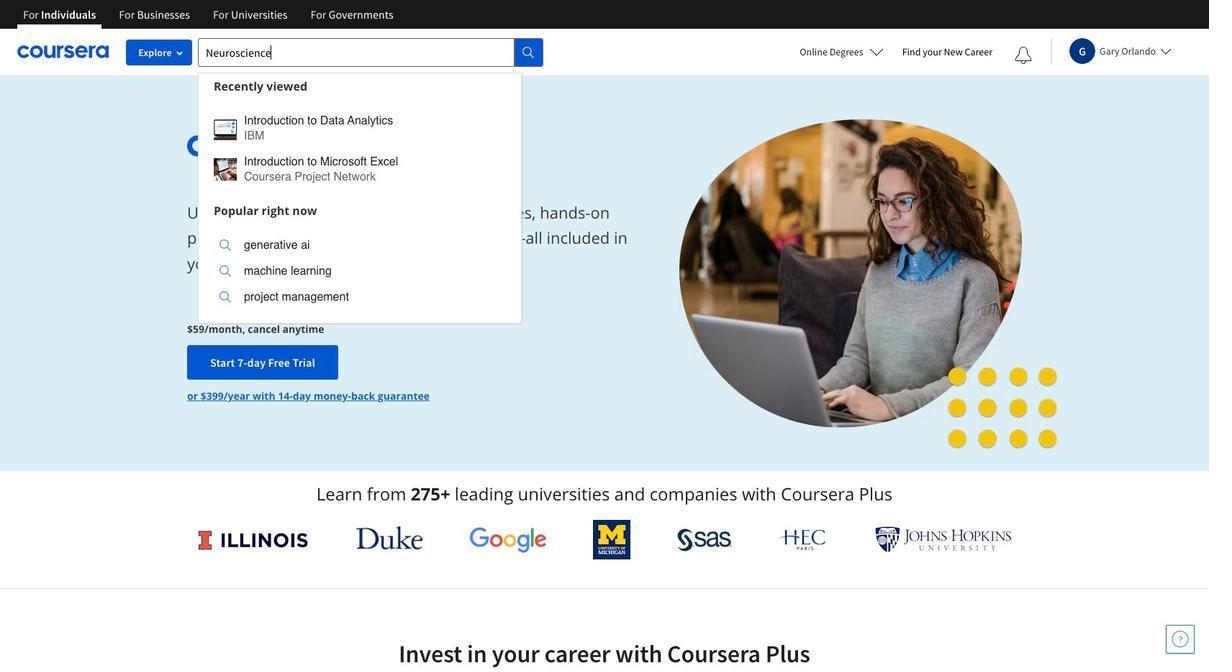 Task type: vqa. For each thing, say whether or not it's contained in the screenshot.
help center Icon
yes



Task type: describe. For each thing, give the bounding box(es) containing it.
help center image
[[1172, 631, 1189, 649]]

duke university image
[[356, 527, 423, 550]]

johns hopkins university image
[[875, 527, 1012, 554]]

autocomplete results list box
[[198, 72, 522, 324]]

university of michigan image
[[593, 520, 631, 560]]

coursera image
[[17, 40, 109, 64]]

1 list box from the top
[[199, 99, 521, 198]]

sas image
[[677, 529, 732, 552]]

2 list box from the top
[[199, 224, 521, 323]]



Task type: locate. For each thing, give the bounding box(es) containing it.
list box
[[199, 99, 521, 198], [199, 224, 521, 323]]

google image
[[469, 527, 547, 554]]

1 vertical spatial list box
[[199, 224, 521, 323]]

banner navigation
[[12, 0, 405, 29]]

hec paris image
[[778, 526, 829, 555]]

suggestion image image
[[214, 117, 237, 140], [214, 158, 237, 181], [220, 240, 231, 251], [220, 266, 231, 277], [220, 292, 231, 303]]

0 vertical spatial list box
[[199, 99, 521, 198]]

What do you want to learn? text field
[[198, 38, 515, 67]]

university of illinois at urbana-champaign image
[[197, 529, 310, 552]]

coursera plus image
[[187, 135, 406, 157]]

None search field
[[198, 38, 544, 324]]



